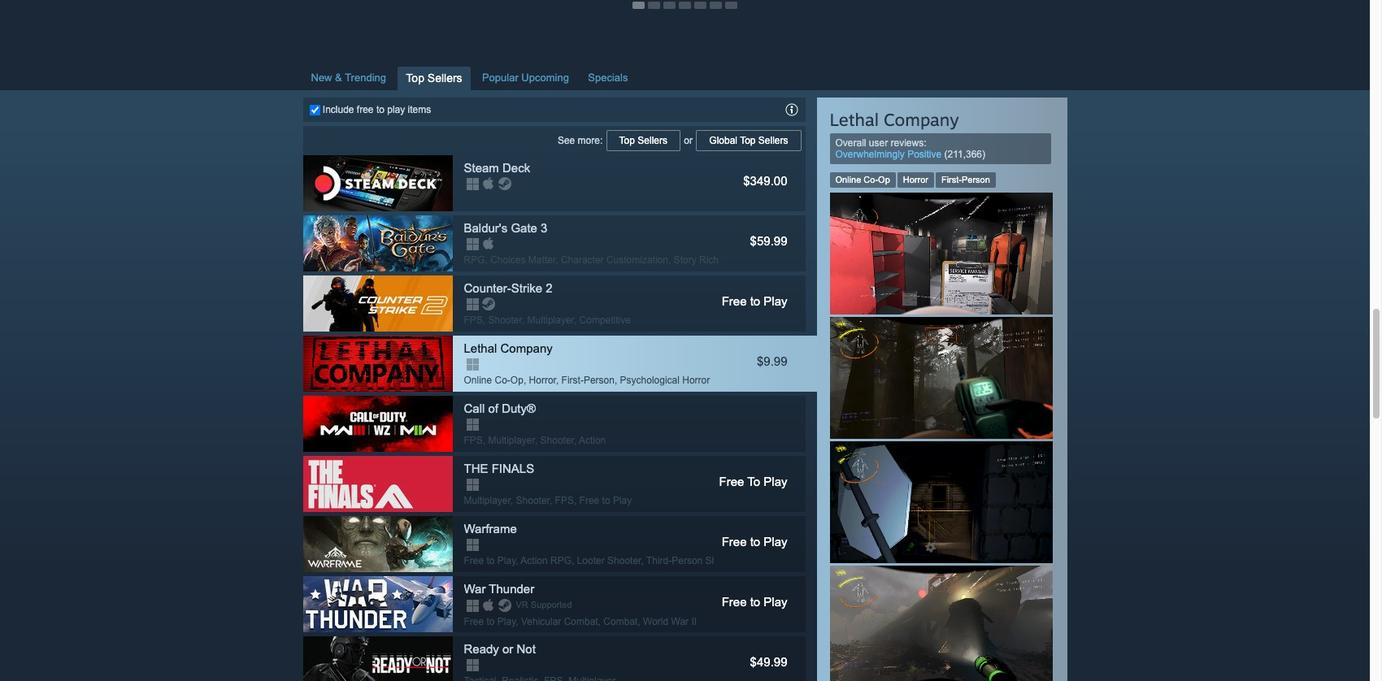 Task type: locate. For each thing, give the bounding box(es) containing it.
war left the thunder
[[464, 582, 486, 596]]

first- down fps , shooter , multiplayer , competitive
[[561, 374, 584, 386]]

1 horizontal spatial company
[[884, 109, 959, 130]]

global
[[709, 135, 737, 146]]

play inside the vr supported free to play , vehicular combat , combat , world war ii
[[497, 616, 516, 627]]

1 horizontal spatial person
[[672, 555, 703, 566]]

$9.99
[[757, 354, 787, 368]]

1 vertical spatial multiplayer
[[488, 435, 535, 446]]

fps , shooter , multiplayer , competitive
[[464, 314, 631, 326]]

1 vertical spatial or
[[502, 642, 513, 656]]

lethal company overall user reviews: overwhelmingly positive (211,366)
[[830, 109, 985, 160]]

combat
[[564, 616, 598, 627], [604, 616, 638, 627]]

ready or not image
[[303, 636, 452, 681]]

sellers up $349.00
[[758, 135, 788, 146]]

online co-op link
[[830, 172, 896, 188]]

sellers up items
[[427, 71, 462, 84]]

0 vertical spatial first-
[[941, 175, 962, 184]]

call of duty® image
[[303, 396, 452, 452]]

2 horizontal spatial sellers
[[758, 135, 788, 146]]

items
[[408, 104, 431, 115]]

op
[[878, 175, 890, 184], [510, 374, 523, 386]]

2 free to play from the top
[[722, 535, 787, 548]]

1 vertical spatial lethal
[[464, 341, 497, 355]]

fps for fps , shooter , multiplayer , competitive
[[464, 314, 483, 326]]

war thunder
[[464, 582, 534, 596]]

0 horizontal spatial top sellers
[[406, 71, 462, 84]]

story
[[674, 254, 696, 266]]

rpg left looter
[[550, 555, 572, 566]]

multiplayer up finals
[[488, 435, 535, 446]]

lethal for lethal company overall user reviews: overwhelmingly positive (211,366)
[[830, 109, 879, 130]]

top sellers up items
[[406, 71, 462, 84]]

1 horizontal spatial lethal
[[830, 109, 879, 130]]

fps , multiplayer , shooter , action
[[464, 435, 606, 446]]

1 vertical spatial action
[[521, 555, 548, 566]]

fps down fps , multiplayer , shooter , action
[[555, 495, 574, 506]]

lethal up overall
[[830, 109, 879, 130]]

company up reviews:
[[884, 109, 959, 130]]

multiplayer up warframe
[[464, 495, 510, 506]]

warframe image
[[303, 516, 452, 572]]

of
[[488, 401, 498, 415]]

0 horizontal spatial top
[[406, 71, 424, 84]]

ready
[[464, 642, 499, 656]]

1 horizontal spatial sellers
[[638, 135, 667, 146]]

include
[[323, 104, 354, 115]]

rpg , choices matter , character customization , story rich
[[464, 254, 719, 266]]

0 vertical spatial company
[[884, 109, 959, 130]]

1 free to play from the top
[[722, 294, 787, 308]]

1 vertical spatial co-
[[495, 374, 510, 386]]

0 horizontal spatial online
[[464, 374, 492, 386]]

1 horizontal spatial combat
[[604, 616, 638, 627]]

free to play down $59.99
[[722, 294, 787, 308]]

sellers right more:
[[638, 135, 667, 146]]

company inside lethal company overall user reviews: overwhelmingly positive (211,366)
[[884, 109, 959, 130]]

$59.99
[[750, 234, 787, 248]]

2 horizontal spatial top
[[740, 135, 756, 146]]

counter-
[[464, 281, 511, 295]]

person left 'psychological'
[[584, 374, 615, 386]]

1 horizontal spatial war
[[671, 616, 689, 627]]

1 vertical spatial company
[[500, 341, 553, 355]]

finals
[[492, 461, 534, 475]]

rpg up "counter-"
[[464, 254, 485, 266]]

top
[[406, 71, 424, 84], [619, 135, 635, 146], [740, 135, 756, 146]]

0 horizontal spatial or
[[502, 642, 513, 656]]

to up ready or not on the left bottom
[[487, 616, 495, 627]]

0 vertical spatial war
[[464, 582, 486, 596]]

or left not at the bottom left of page
[[502, 642, 513, 656]]

0 horizontal spatial first-
[[561, 374, 584, 386]]

global top sellers
[[709, 135, 788, 146]]

online down the overwhelmingly
[[835, 175, 861, 184]]

top up items
[[406, 71, 424, 84]]

0 horizontal spatial combat
[[564, 616, 598, 627]]

online for online co-op , horror , first-person , psychological horror
[[464, 374, 492, 386]]

top right global
[[740, 135, 756, 146]]

or
[[681, 135, 695, 146], [502, 642, 513, 656]]

supported
[[531, 600, 572, 609]]

combat down supported
[[564, 616, 598, 627]]

vehicular
[[521, 616, 561, 627]]

free
[[722, 294, 747, 308], [719, 474, 744, 488], [579, 495, 599, 506], [722, 535, 747, 548], [464, 555, 484, 566], [722, 595, 747, 609], [464, 616, 484, 627]]

counter-strike 2
[[464, 281, 553, 295]]

1 vertical spatial war
[[671, 616, 689, 627]]

0 horizontal spatial co-
[[495, 374, 510, 386]]

0 horizontal spatial company
[[500, 341, 553, 355]]

free to play down to
[[722, 535, 787, 548]]

person down (211,366)
[[962, 175, 990, 184]]

1 vertical spatial top sellers
[[619, 135, 667, 146]]

2 vertical spatial multiplayer
[[464, 495, 510, 506]]

war left ii
[[671, 616, 689, 627]]

op for online co-op
[[878, 175, 890, 184]]

0 horizontal spatial rpg
[[464, 254, 485, 266]]

multiplayer
[[527, 314, 574, 326], [488, 435, 535, 446], [464, 495, 510, 506]]

horror down positive
[[903, 175, 928, 184]]

0 horizontal spatial lethal
[[464, 341, 497, 355]]

or left global
[[681, 135, 695, 146]]

online co-op
[[835, 175, 890, 184]]

matter
[[528, 254, 555, 266]]

free to play for thunder
[[722, 595, 787, 609]]

action down online co-op , horror , first-person , psychological horror
[[579, 435, 606, 446]]

new
[[311, 71, 332, 83]]

to up $49.99
[[750, 595, 760, 609]]

shooter
[[488, 314, 522, 326], [540, 435, 574, 446], [516, 495, 549, 506], [607, 555, 641, 566], [705, 555, 739, 566]]

2 vertical spatial fps
[[555, 495, 574, 506]]

(211,366)
[[944, 148, 985, 160]]

0 vertical spatial co-
[[864, 175, 878, 184]]

0 vertical spatial or
[[681, 135, 695, 146]]

1 horizontal spatial top
[[619, 135, 635, 146]]

0 vertical spatial online
[[835, 175, 861, 184]]

1 horizontal spatial online
[[835, 175, 861, 184]]

op up duty®
[[510, 374, 523, 386]]

war thunder image
[[303, 576, 452, 632]]

op down the overwhelmingly
[[878, 175, 890, 184]]

co-
[[864, 175, 878, 184], [495, 374, 510, 386]]

0 vertical spatial free to play
[[722, 294, 787, 308]]

lethal up call
[[464, 341, 497, 355]]

first- down (211,366)
[[941, 175, 962, 184]]

1 horizontal spatial rpg
[[550, 555, 572, 566]]

lethal inside lethal company overall user reviews: overwhelmingly positive (211,366)
[[830, 109, 879, 130]]

top sellers
[[406, 71, 462, 84], [619, 135, 667, 146]]

multiplayer down '2'
[[527, 314, 574, 326]]

None checkbox
[[309, 105, 320, 115]]

see more:
[[558, 135, 605, 146]]

upcoming
[[521, 71, 569, 83]]

1 horizontal spatial co-
[[864, 175, 878, 184]]

3 free to play from the top
[[722, 595, 787, 609]]

company
[[884, 109, 959, 130], [500, 341, 553, 355]]

online up call
[[464, 374, 492, 386]]

co- up call of duty®
[[495, 374, 510, 386]]

lethal company image
[[303, 335, 452, 392]]

play up the thunder
[[497, 555, 516, 566]]

top sellers link
[[605, 129, 681, 152]]

company down fps , shooter , multiplayer , competitive
[[500, 341, 553, 355]]

0 horizontal spatial op
[[510, 374, 523, 386]]

1 vertical spatial first-
[[561, 374, 584, 386]]

0 horizontal spatial war
[[464, 582, 486, 596]]

1 vertical spatial free to play
[[722, 535, 787, 548]]

online for online co-op
[[835, 175, 861, 184]]

0 horizontal spatial action
[[521, 555, 548, 566]]

company for lethal company
[[500, 341, 553, 355]]

positive
[[907, 148, 942, 160]]

1 horizontal spatial op
[[878, 175, 890, 184]]

co- for online co-op , horror , first-person , psychological horror
[[495, 374, 510, 386]]

0 vertical spatial person
[[962, 175, 990, 184]]

person
[[962, 175, 990, 184], [584, 374, 615, 386], [672, 555, 703, 566]]

play up free to play , action rpg , looter shooter , third-person shooter
[[613, 495, 632, 506]]

fps
[[464, 314, 483, 326], [464, 435, 483, 446], [555, 495, 574, 506]]

free to play
[[719, 474, 787, 488]]

action
[[579, 435, 606, 446], [521, 555, 548, 566]]

top inside top sellers link
[[619, 135, 635, 146]]

free inside the vr supported free to play , vehicular combat , combat , world war ii
[[464, 616, 484, 627]]

co- down the overwhelmingly
[[864, 175, 878, 184]]

play right to
[[764, 474, 787, 488]]

combat left world
[[604, 616, 638, 627]]

thunder
[[489, 582, 534, 596]]

online
[[835, 175, 861, 184], [464, 374, 492, 386]]

0 vertical spatial fps
[[464, 314, 483, 326]]

overall
[[835, 137, 866, 148]]

world
[[643, 616, 668, 627]]

top right more:
[[619, 135, 635, 146]]

vr supported free to play , vehicular combat , combat , world war ii
[[464, 600, 697, 627]]

1 vertical spatial op
[[510, 374, 523, 386]]

play up ready or not on the left bottom
[[497, 616, 516, 627]]

0 vertical spatial rpg
[[464, 254, 485, 266]]

rpg
[[464, 254, 485, 266], [550, 555, 572, 566]]

the finals
[[464, 461, 534, 475]]

horror up duty®
[[529, 374, 556, 386]]

looter
[[577, 555, 605, 566]]

online co-op , horror , first-person , psychological horror
[[464, 374, 710, 386]]

2 vertical spatial free to play
[[722, 595, 787, 609]]

2
[[546, 281, 553, 295]]

steam deck image
[[303, 155, 452, 211]]

,
[[485, 254, 488, 266], [555, 254, 558, 266], [668, 254, 671, 266], [483, 314, 485, 326], [522, 314, 525, 326], [574, 314, 577, 326], [523, 374, 526, 386], [556, 374, 559, 386], [615, 374, 617, 386], [483, 435, 485, 446], [535, 435, 538, 446], [574, 435, 577, 446], [510, 495, 513, 506], [549, 495, 552, 506], [574, 495, 577, 506], [516, 555, 518, 566], [572, 555, 574, 566], [641, 555, 644, 566], [516, 616, 518, 627], [598, 616, 601, 627], [638, 616, 640, 627]]

0 vertical spatial top sellers
[[406, 71, 462, 84]]

fps down "counter-"
[[464, 314, 483, 326]]

horror right 'psychological'
[[682, 374, 710, 386]]

fps up the
[[464, 435, 483, 446]]

top sellers right more:
[[619, 135, 667, 146]]

free to play up $49.99
[[722, 595, 787, 609]]

war
[[464, 582, 486, 596], [671, 616, 689, 627]]

1 vertical spatial online
[[464, 374, 492, 386]]

action up the thunder
[[521, 555, 548, 566]]

shooter down finals
[[516, 495, 549, 506]]

first-
[[941, 175, 962, 184], [561, 374, 584, 386]]

1 vertical spatial fps
[[464, 435, 483, 446]]

war inside the vr supported free to play , vehicular combat , combat , world war ii
[[671, 616, 689, 627]]

1 horizontal spatial horror
[[682, 374, 710, 386]]

person up ii
[[672, 555, 703, 566]]

play
[[764, 294, 787, 308], [764, 474, 787, 488], [613, 495, 632, 506], [764, 535, 787, 548], [497, 555, 516, 566], [764, 595, 787, 609], [497, 616, 516, 627]]

1 vertical spatial person
[[584, 374, 615, 386]]

gate
[[511, 221, 537, 235]]

to right free
[[376, 104, 384, 115]]

free to play
[[722, 294, 787, 308], [722, 535, 787, 548], [722, 595, 787, 609]]

vr
[[516, 600, 528, 609]]

0 vertical spatial lethal
[[830, 109, 879, 130]]

1 horizontal spatial action
[[579, 435, 606, 446]]

0 vertical spatial op
[[878, 175, 890, 184]]



Task type: vqa. For each thing, say whether or not it's contained in the screenshot.
Pack
no



Task type: describe. For each thing, give the bounding box(es) containing it.
sellers inside global top sellers link
[[758, 135, 788, 146]]

play
[[387, 104, 405, 115]]

user
[[869, 137, 888, 148]]

lethal company
[[464, 341, 553, 355]]

2 vertical spatial person
[[672, 555, 703, 566]]

customization
[[606, 254, 668, 266]]

free to play , action rpg , looter shooter , third-person shooter
[[464, 555, 739, 566]]

steam deck
[[464, 161, 530, 175]]

deck
[[502, 161, 530, 175]]

popular upcoming
[[482, 71, 569, 83]]

choices
[[490, 254, 526, 266]]

shooter up lethal company
[[488, 314, 522, 326]]

specials
[[588, 71, 628, 83]]

2 horizontal spatial horror
[[903, 175, 928, 184]]

see
[[558, 135, 575, 146]]

fps for fps , multiplayer , shooter , action
[[464, 435, 483, 446]]

ii
[[691, 616, 697, 627]]

1 horizontal spatial or
[[681, 135, 695, 146]]

multiplayer , shooter , fps , free to play
[[464, 495, 632, 506]]

play up $49.99
[[764, 595, 787, 609]]

1 combat from the left
[[564, 616, 598, 627]]

sellers inside top sellers link
[[638, 135, 667, 146]]

to inside the vr supported free to play , vehicular combat , combat , world war ii
[[487, 616, 495, 627]]

0 vertical spatial multiplayer
[[527, 314, 574, 326]]

to up war thunder
[[487, 555, 495, 566]]

the
[[464, 461, 488, 475]]

1 vertical spatial rpg
[[550, 555, 572, 566]]

0 vertical spatial action
[[579, 435, 606, 446]]

free to play for strike
[[722, 294, 787, 308]]

baldur's gate 3 image
[[303, 215, 452, 271]]

more:
[[578, 135, 603, 146]]

new & trending
[[311, 71, 386, 83]]

ready or not
[[464, 642, 536, 656]]

0 horizontal spatial sellers
[[427, 71, 462, 84]]

horror link
[[897, 172, 934, 188]]

shooter up multiplayer , shooter , fps , free to play
[[540, 435, 574, 446]]

shooter right looter
[[607, 555, 641, 566]]

character
[[561, 254, 604, 266]]

psychological
[[620, 374, 680, 386]]

$49.99
[[750, 655, 787, 669]]

strike
[[511, 281, 542, 295]]

global top sellers link
[[695, 129, 802, 152]]

&
[[335, 71, 342, 83]]

not
[[517, 642, 536, 656]]

play down the free to play
[[764, 535, 787, 548]]

lethal for lethal company
[[464, 341, 497, 355]]

op for online co-op , horror , first-person , psychological horror
[[510, 374, 523, 386]]

rich
[[699, 254, 719, 266]]

$349.00
[[743, 174, 787, 188]]

co- for online co-op
[[864, 175, 878, 184]]

steam
[[464, 161, 499, 175]]

duty®
[[502, 401, 536, 415]]

include free to play items
[[320, 104, 431, 115]]

play up $9.99
[[764, 294, 787, 308]]

popular
[[482, 71, 518, 83]]

trending
[[345, 71, 386, 83]]

first-person
[[941, 175, 990, 184]]

2 combat from the left
[[604, 616, 638, 627]]

third-
[[646, 555, 672, 566]]

reviews:
[[891, 137, 926, 148]]

2 horizontal spatial person
[[962, 175, 990, 184]]

0 horizontal spatial horror
[[529, 374, 556, 386]]

company for lethal company overall user reviews: overwhelmingly positive (211,366)
[[884, 109, 959, 130]]

top inside global top sellers link
[[740, 135, 756, 146]]

first-person link
[[936, 172, 996, 188]]

call
[[464, 401, 485, 415]]

baldur's gate 3
[[464, 221, 547, 235]]

baldur's
[[464, 221, 507, 235]]

to
[[747, 474, 760, 488]]

competitive
[[579, 314, 631, 326]]

to up free to play , action rpg , looter shooter , third-person shooter
[[602, 495, 610, 506]]

3
[[541, 221, 547, 235]]

shooter right third-
[[705, 555, 739, 566]]

the finals image
[[303, 456, 452, 512]]

1 horizontal spatial top sellers
[[619, 135, 667, 146]]

counter-strike 2 image
[[303, 275, 452, 331]]

0 horizontal spatial person
[[584, 374, 615, 386]]

call of duty®
[[464, 401, 536, 415]]

to down $59.99
[[750, 294, 760, 308]]

to down to
[[750, 535, 760, 548]]

warframe
[[464, 522, 517, 535]]

1 horizontal spatial first-
[[941, 175, 962, 184]]

overwhelmingly
[[835, 148, 905, 160]]

free
[[357, 104, 374, 115]]



